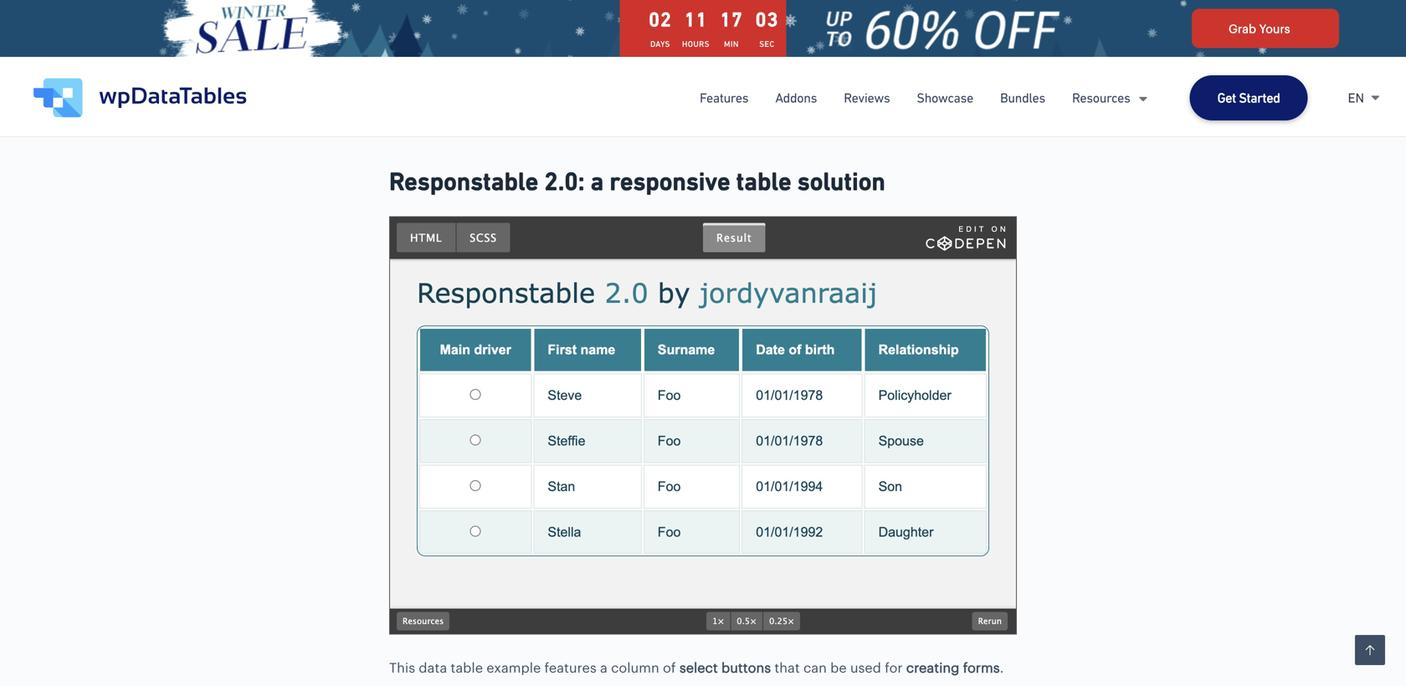 Task type: vqa. For each thing, say whether or not it's contained in the screenshot.
more
no



Task type: locate. For each thing, give the bounding box(es) containing it.
those structuring data into a list may benefit from this design.
[[389, 106, 787, 122]]

table
[[476, 42, 508, 57], [537, 64, 569, 79], [737, 167, 792, 196], [451, 660, 483, 676]]

reviews link
[[844, 88, 890, 108]]

2 this from the top
[[389, 660, 415, 676]]

started
[[1240, 90, 1281, 106]]

. right creating
[[1000, 660, 1004, 676]]

bundles
[[1001, 90, 1046, 106]]

on
[[716, 42, 733, 57]]

are
[[389, 64, 410, 79]]

rows
[[573, 64, 603, 79]]

a
[[433, 42, 440, 57], [542, 42, 550, 57], [566, 106, 574, 122], [591, 167, 604, 196], [600, 660, 608, 676]]

solution
[[798, 167, 886, 196]]

that left can
[[775, 660, 800, 676]]

grab yours link
[[1192, 9, 1340, 48]]

select
[[680, 660, 718, 676]]

. left the
[[922, 42, 925, 57]]

columns
[[956, 42, 1011, 57]]

addons
[[776, 90, 817, 106]]

resources
[[1073, 90, 1131, 105]]

grab yours
[[1229, 22, 1291, 35]]

0 vertical spatial .
[[922, 42, 925, 57]]

0 horizontal spatial that
[[646, 42, 672, 57]]

0 vertical spatial and
[[798, 42, 822, 57]]

get
[[1218, 90, 1237, 106]]

17
[[720, 8, 743, 31]]

responstable
[[389, 167, 539, 196]]

this is a data table with a simple design that works on both text and numerical data
[[389, 42, 922, 57]]

that up alternating
[[646, 42, 672, 57]]

features
[[700, 90, 749, 106]]

get started
[[1218, 90, 1281, 106]]

creating
[[907, 660, 960, 676]]

1 horizontal spatial .
[[1000, 660, 1004, 676]]

responsive
[[610, 167, 731, 196]]

1 horizontal spatial that
[[775, 660, 800, 676]]

reviews
[[844, 90, 890, 106]]

with
[[511, 42, 539, 57]]

hours
[[682, 39, 710, 49]]

alternating
[[640, 64, 710, 79]]

wpdatatables logo image
[[33, 78, 247, 118]]

responstable 2.0: a responsive table solution
[[389, 167, 886, 196]]

column
[[611, 660, 660, 676]]

data up borderless
[[444, 42, 472, 57]]

0 horizontal spatial and
[[485, 64, 509, 79]]

of
[[663, 660, 676, 676]]

this
[[389, 42, 415, 57], [389, 660, 415, 676]]

and
[[798, 42, 822, 57], [485, 64, 509, 79]]

table right the
[[537, 64, 569, 79]]

02
[[649, 8, 672, 31]]

bundles link
[[1001, 88, 1046, 108]]

this
[[713, 106, 736, 122]]

1 this from the top
[[389, 42, 415, 57]]

2.0:
[[545, 167, 585, 196]]

and right text
[[798, 42, 822, 57]]

1 vertical spatial this
[[389, 660, 415, 676]]

get started link
[[1190, 75, 1308, 121]]

yours
[[1260, 22, 1291, 35]]

en
[[1349, 90, 1365, 106]]

have
[[607, 64, 637, 79]]

and left the
[[485, 64, 509, 79]]

0 horizontal spatial .
[[922, 42, 925, 57]]

. the columns are borderless and the table rows have alternating colors.
[[389, 42, 1011, 79]]

data left into
[[506, 106, 534, 122]]

1 vertical spatial that
[[775, 660, 800, 676]]

showcase
[[917, 90, 974, 106]]

caret image
[[1372, 95, 1380, 101]]

a left 'column'
[[600, 660, 608, 676]]

data
[[444, 42, 472, 57], [893, 42, 922, 57], [506, 106, 534, 122], [419, 660, 447, 676]]

features
[[545, 660, 597, 676]]

a right the is at the top left of page
[[433, 42, 440, 57]]

that
[[646, 42, 672, 57], [775, 660, 800, 676]]

can
[[804, 660, 827, 676]]

1 vertical spatial and
[[485, 64, 509, 79]]

0 vertical spatial this
[[389, 42, 415, 57]]

days
[[651, 39, 671, 49]]

.
[[922, 42, 925, 57], [1000, 660, 1004, 676]]

grab
[[1229, 22, 1257, 35]]

a left list
[[566, 106, 574, 122]]



Task type: describe. For each thing, give the bounding box(es) containing it.
works
[[675, 42, 713, 57]]

11
[[685, 8, 708, 31]]

1 vertical spatial .
[[1000, 660, 1004, 676]]

list
[[577, 106, 596, 122]]

1 horizontal spatial and
[[798, 42, 822, 57]]

data left example
[[419, 660, 447, 676]]

features link
[[700, 88, 749, 108]]

a right with
[[542, 42, 550, 57]]

from
[[679, 106, 709, 122]]

a right "2.0:"
[[591, 167, 604, 196]]

sec
[[760, 39, 775, 49]]

design.
[[740, 106, 787, 122]]

04
[[756, 8, 779, 31]]

this for this data table example features a column of select buttons that can be used for creating forms .
[[389, 660, 415, 676]]

benefit
[[630, 106, 675, 122]]

used
[[851, 660, 882, 676]]

table left example
[[451, 660, 483, 676]]

be
[[831, 660, 847, 676]]

showcase link
[[917, 88, 974, 108]]

for
[[885, 660, 903, 676]]

colors.
[[714, 64, 757, 79]]

structuring
[[431, 106, 503, 122]]

. inside '. the columns are borderless and the table rows have alternating colors.'
[[922, 42, 925, 57]]

data left the
[[893, 42, 922, 57]]

table left with
[[476, 42, 508, 57]]

table inside '. the columns are borderless and the table rows have alternating colors.'
[[537, 64, 569, 79]]

the
[[512, 64, 533, 79]]

into
[[538, 106, 563, 122]]

this data table example features a column of select buttons that can be used for creating forms .
[[389, 660, 1004, 676]]

those
[[389, 106, 428, 122]]

both
[[736, 42, 766, 57]]

numerical
[[826, 42, 890, 57]]

caret image
[[1139, 97, 1148, 102]]

forms
[[964, 660, 1000, 676]]

example
[[487, 660, 541, 676]]

simple
[[553, 42, 596, 57]]

text
[[770, 42, 794, 57]]

addons link
[[776, 88, 817, 108]]

this for this is a data table with a simple design that works on both text and numerical data
[[389, 42, 415, 57]]

borderless
[[413, 64, 481, 79]]

go to top image
[[1366, 646, 1376, 656]]

buttons
[[722, 660, 771, 676]]

table down design.
[[737, 167, 792, 196]]

min
[[724, 39, 739, 49]]

design
[[599, 42, 643, 57]]

is
[[419, 42, 429, 57]]

and inside '. the columns are borderless and the table rows have alternating colors.'
[[485, 64, 509, 79]]

0 vertical spatial that
[[646, 42, 672, 57]]

the
[[929, 42, 953, 57]]

may
[[600, 106, 626, 122]]



